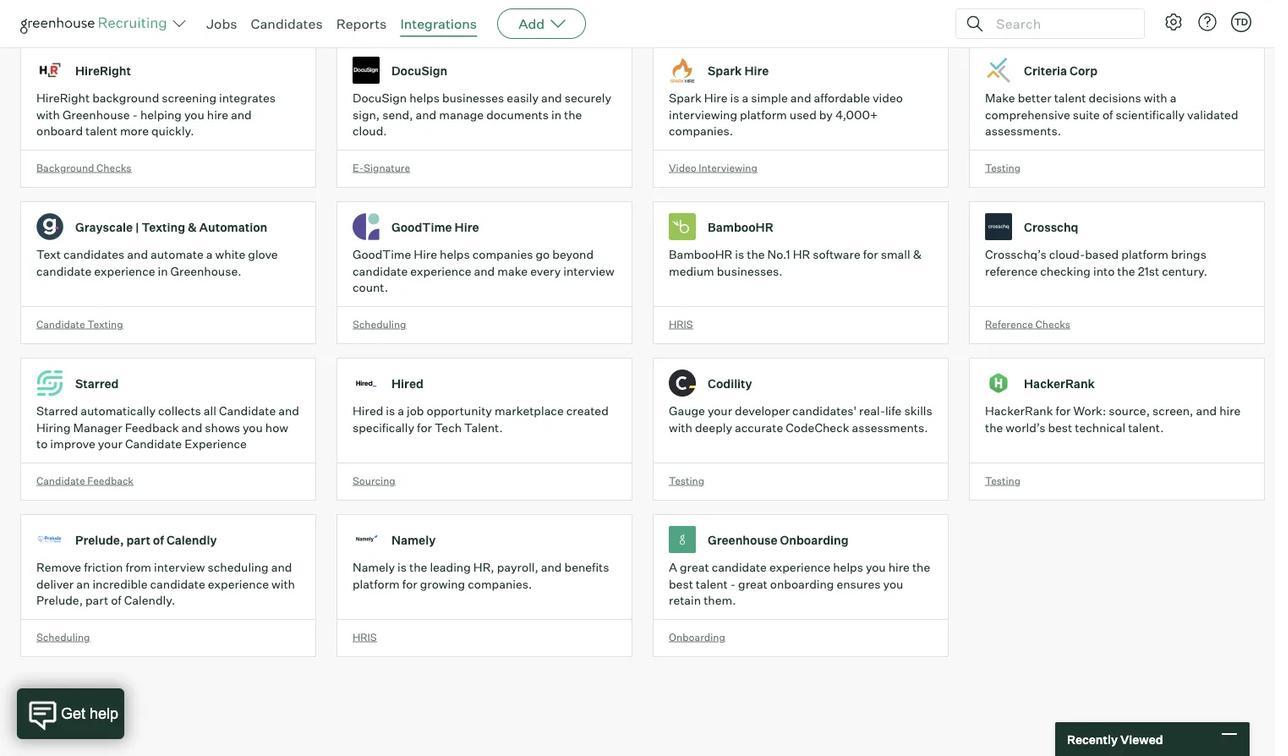Task type: describe. For each thing, give the bounding box(es) containing it.
companies. inside spark hire is a simple and affordable video interviewing platform used by 4,000+ companies.
[[669, 124, 733, 138]]

calendly.
[[124, 593, 175, 608]]

calendly
[[167, 532, 217, 547]]

1 vertical spatial feedback
[[87, 474, 134, 487]]

manage
[[439, 107, 484, 122]]

reference
[[985, 264, 1038, 278]]

make better talent decisions with a comprehensive suite of scientifically validated assessments.
[[985, 91, 1239, 138]]

is for hired is a job opportunity marketplace created specifically for tech talent.
[[386, 404, 395, 418]]

with inside gauge your developer candidates' real-life skills with deeply accurate codecheck assessments.
[[669, 420, 693, 435]]

spark hire
[[708, 63, 769, 78]]

grayscale
[[75, 219, 133, 234]]

job
[[407, 404, 424, 418]]

td button
[[1231, 12, 1252, 32]]

specifically
[[353, 420, 414, 435]]

1 horizontal spatial great
[[738, 577, 768, 591]]

helps inside goodtime hire helps companies go beyond candidate experience and make every interview count.
[[440, 247, 470, 262]]

you right ensures
[[883, 577, 904, 591]]

hireright background screening integrates with greenhouse - helping you hire and onboard talent more quickly.
[[36, 91, 276, 138]]

helps inside docusign helps businesses easily and securely sign, send, and manage documents in the cloud.
[[410, 91, 440, 105]]

recently viewed
[[1067, 732, 1163, 747]]

experience inside goodtime hire helps companies go beyond candidate experience and make every interview count.
[[410, 264, 472, 278]]

all
[[204, 404, 216, 418]]

make
[[498, 264, 528, 278]]

friction
[[84, 560, 123, 575]]

and inside hackerrank for work: source, screen, and hire the world's best technical talent.
[[1196, 404, 1217, 418]]

gauge your developer candidates' real-life skills with deeply accurate codecheck assessments.
[[669, 404, 933, 435]]

candidates
[[251, 15, 323, 32]]

video
[[873, 91, 903, 105]]

source,
[[1109, 404, 1150, 418]]

hr,
[[473, 560, 494, 575]]

candidates
[[63, 247, 125, 262]]

automation
[[199, 219, 267, 234]]

video interviewing
[[669, 161, 758, 174]]

deliver
[[36, 577, 74, 591]]

1 horizontal spatial checks
[[413, 5, 448, 18]]

securely
[[565, 91, 612, 105]]

companies. inside namely is the leading hr, payroll, and benefits platform for growing companies.
[[468, 577, 532, 591]]

candidate down collects
[[125, 437, 182, 451]]

simple
[[751, 91, 788, 105]]

candidates'
[[793, 404, 857, 418]]

jobs
[[206, 15, 237, 32]]

a inside hired is a job opportunity marketplace created specifically for tech talent.
[[398, 404, 404, 418]]

candidate up shows
[[219, 404, 276, 418]]

tech
[[435, 420, 462, 435]]

reports
[[336, 15, 387, 32]]

hiring
[[36, 420, 71, 435]]

- inside hireright background screening integrates with greenhouse - helping you hire and onboard talent more quickly.
[[132, 107, 138, 122]]

manager
[[73, 420, 122, 435]]

hire for hackerrank for work: source, screen, and hire the world's best technical talent.
[[1220, 404, 1241, 418]]

and inside text candidates and automate a white glove candidate experience in greenhouse.
[[127, 247, 148, 262]]

testing for make better talent decisions with a comprehensive suite of scientifically validated assessments.
[[985, 161, 1021, 174]]

candidate down text
[[36, 318, 85, 330]]

0 horizontal spatial background checks
[[36, 161, 132, 174]]

hired for hired
[[392, 376, 424, 391]]

assessments. for comprehensive
[[985, 124, 1061, 138]]

|
[[135, 219, 139, 234]]

recently
[[1067, 732, 1118, 747]]

bamboohr is the no.1 hr software for small & medium businesses.
[[669, 247, 922, 278]]

with inside hireright background screening integrates with greenhouse - helping you hire and onboard talent more quickly.
[[36, 107, 60, 122]]

scheduling for goodtime hire helps companies go beyond candidate experience and make every interview count.
[[353, 318, 406, 330]]

and inside namely is the leading hr, payroll, and benefits platform for growing companies.
[[541, 560, 562, 575]]

crosschq
[[1024, 219, 1079, 234]]

greenhouse recruiting image
[[20, 14, 173, 34]]

you inside the starred automatically collects all candidate and hiring manager feedback and shows you how to improve your candidate experience
[[243, 420, 263, 435]]

validated
[[1188, 107, 1239, 122]]

scheduling
[[208, 560, 269, 575]]

reports link
[[336, 15, 387, 32]]

goodtime hire helps companies go beyond candidate experience and make every interview count.
[[353, 247, 615, 295]]

platform inside namely is the leading hr, payroll, and benefits platform for growing companies.
[[353, 577, 400, 591]]

and inside goodtime hire helps companies go beyond candidate experience and make every interview count.
[[474, 264, 495, 278]]

experience
[[185, 437, 247, 451]]

retain
[[669, 593, 701, 608]]

greenhouse.
[[170, 264, 241, 278]]

reference
[[985, 318, 1034, 330]]

namely is the leading hr, payroll, and benefits platform for growing companies.
[[353, 560, 609, 591]]

decisions
[[1089, 91, 1142, 105]]

interviewing
[[699, 161, 758, 174]]

hackerrank for work: source, screen, and hire the world's best technical talent.
[[985, 404, 1241, 435]]

scheduling for remove friction from interview scheduling and deliver an incredible candidate experience with prelude, part of calendly.
[[36, 631, 90, 643]]

quickly.
[[151, 124, 194, 138]]

candidate inside remove friction from interview scheduling and deliver an incredible candidate experience with prelude, part of calendly.
[[150, 577, 205, 591]]

add
[[519, 15, 545, 32]]

and right send,
[[416, 107, 437, 122]]

1 horizontal spatial background checks
[[353, 5, 448, 18]]

helps inside a great candidate experience helps you hire the best talent - great onboarding ensures you retain them.
[[833, 560, 863, 575]]

goodtime for goodtime hire helps companies go beyond candidate experience and make every interview count.
[[353, 247, 411, 262]]

talent inside make better talent decisions with a comprehensive suite of scientifically validated assessments.
[[1054, 91, 1086, 105]]

docusign for docusign
[[392, 63, 448, 78]]

real-
[[859, 404, 886, 418]]

bamboohr for bamboohr is the no.1 hr software for small & medium businesses.
[[669, 247, 733, 262]]

is inside spark hire is a simple and affordable video interviewing platform used by 4,000+ companies.
[[730, 91, 740, 105]]

created
[[566, 404, 609, 418]]

and inside hireright background screening integrates with greenhouse - helping you hire and onboard talent more quickly.
[[231, 107, 252, 122]]

candidates link
[[251, 15, 323, 32]]

the inside crosschq's cloud-based platform brings reference checking into the 21st century.
[[1118, 264, 1136, 278]]

how
[[265, 420, 288, 435]]

glove
[[248, 247, 278, 262]]

in inside docusign helps businesses easily and securely sign, send, and manage documents in the cloud.
[[551, 107, 562, 122]]

hackerrank for hackerrank for work: source, screen, and hire the world's best technical talent.
[[985, 404, 1053, 418]]

skills
[[905, 404, 933, 418]]

to
[[36, 437, 48, 451]]

technical
[[1075, 420, 1126, 435]]

medium
[[669, 264, 714, 278]]

namely for namely is the leading hr, payroll, and benefits platform for growing companies.
[[353, 560, 395, 575]]

platform inside crosschq's cloud-based platform brings reference checking into the 21st century.
[[1122, 247, 1169, 262]]

and down collects
[[182, 420, 202, 435]]

you inside hireright background screening integrates with greenhouse - helping you hire and onboard talent more quickly.
[[184, 107, 204, 122]]

automatically
[[81, 404, 156, 418]]

experience inside text candidates and automate a white glove candidate experience in greenhouse.
[[94, 264, 155, 278]]

spark for spark hire is a simple and affordable video interviewing platform used by 4,000+ companies.
[[669, 91, 702, 105]]

optimization
[[1047, 5, 1108, 18]]

greenhouse inside hireright background screening integrates with greenhouse - helping you hire and onboard talent more quickly.
[[63, 107, 130, 122]]

codility
[[708, 376, 752, 391]]

no.1
[[768, 247, 791, 262]]

recruitment optimization & analytics link
[[969, 0, 1275, 45]]

cloud-
[[1049, 247, 1085, 262]]

helping
[[140, 107, 182, 122]]

4,000+
[[836, 107, 878, 122]]

you up ensures
[[866, 560, 886, 575]]

payroll,
[[497, 560, 539, 575]]

white
[[215, 247, 246, 262]]

1 horizontal spatial of
[[153, 532, 164, 547]]

businesses
[[442, 91, 504, 105]]

grayscale | texting & automation
[[75, 219, 267, 234]]

td
[[1235, 16, 1249, 27]]

starred for starred automatically collects all candidate and hiring manager feedback and shows you how to improve your candidate experience
[[36, 404, 78, 418]]

part inside remove friction from interview scheduling and deliver an incredible candidate experience with prelude, part of calendly.
[[85, 593, 108, 608]]

goodtime for goodtime hire
[[392, 219, 452, 234]]

hired for hired is a job opportunity marketplace created specifically for tech talent.
[[353, 404, 383, 418]]

recruitment optimization & analytics
[[985, 5, 1164, 18]]

0 vertical spatial prelude,
[[75, 532, 124, 547]]

for inside namely is the leading hr, payroll, and benefits platform for growing companies.
[[402, 577, 418, 591]]

hire for a great candidate experience helps you hire the best talent - great onboarding ensures you retain them.
[[889, 560, 910, 575]]

testing for gauge your developer candidates' real-life skills with deeply accurate codecheck assessments.
[[669, 474, 705, 487]]

your inside the starred automatically collects all candidate and hiring manager feedback and shows you how to improve your candidate experience
[[98, 437, 123, 451]]

Search text field
[[992, 11, 1129, 36]]

corp
[[1070, 63, 1098, 78]]

namely for namely
[[392, 532, 436, 547]]

bamboohr for bamboohr
[[708, 219, 774, 234]]

0 horizontal spatial texting
[[87, 318, 123, 330]]

assessments. for skills
[[852, 420, 928, 435]]



Task type: locate. For each thing, give the bounding box(es) containing it.
the inside a great candidate experience helps you hire the best talent - great onboarding ensures you retain them.
[[913, 560, 931, 575]]

bamboohr up medium
[[669, 247, 733, 262]]

shows
[[205, 420, 240, 435]]

and down companies
[[474, 264, 495, 278]]

1 vertical spatial -
[[731, 577, 736, 591]]

testing down comprehensive
[[985, 161, 1021, 174]]

1 vertical spatial hire
[[1220, 404, 1241, 418]]

helps down goodtime hire
[[440, 247, 470, 262]]

0 horizontal spatial hire
[[207, 107, 228, 122]]

e-
[[353, 161, 364, 174]]

sourcing
[[353, 474, 396, 487]]

goodtime inside goodtime hire helps companies go beyond candidate experience and make every interview count.
[[353, 247, 411, 262]]

0 vertical spatial hireright
[[75, 63, 131, 78]]

great right 'a'
[[680, 560, 709, 575]]

hire for spark hire
[[745, 63, 769, 78]]

companies
[[473, 247, 533, 262]]

in right documents
[[551, 107, 562, 122]]

1 horizontal spatial interview
[[564, 264, 615, 278]]

namely up leading
[[392, 532, 436, 547]]

1 vertical spatial helps
[[440, 247, 470, 262]]

easily
[[507, 91, 539, 105]]

0 horizontal spatial onboarding
[[669, 631, 726, 643]]

configure image
[[1164, 12, 1184, 32]]

1 vertical spatial starred
[[36, 404, 78, 418]]

1 vertical spatial bamboohr
[[669, 247, 733, 262]]

1 horizontal spatial platform
[[740, 107, 787, 122]]

0 vertical spatial helps
[[410, 91, 440, 105]]

platform up 21st
[[1122, 247, 1169, 262]]

starred
[[75, 376, 119, 391], [36, 404, 78, 418]]

0 vertical spatial talent
[[1054, 91, 1086, 105]]

0 vertical spatial your
[[708, 404, 732, 418]]

a great candidate experience helps you hire the best talent - great onboarding ensures you retain them.
[[669, 560, 931, 608]]

2 vertical spatial &
[[913, 247, 922, 262]]

1 horizontal spatial hired
[[392, 376, 424, 391]]

docusign inside docusign helps businesses easily and securely sign, send, and manage documents in the cloud.
[[353, 91, 407, 105]]

hire inside spark hire is a simple and affordable video interviewing platform used by 4,000+ companies.
[[704, 91, 728, 105]]

1 vertical spatial assessments.
[[852, 420, 928, 435]]

0 vertical spatial docusign
[[392, 63, 448, 78]]

2 vertical spatial helps
[[833, 560, 863, 575]]

best inside hackerrank for work: source, screen, and hire the world's best technical talent.
[[1048, 420, 1073, 435]]

starred inside the starred automatically collects all candidate and hiring manager feedback and shows you how to improve your candidate experience
[[36, 404, 78, 418]]

and right screen,
[[1196, 404, 1217, 418]]

bamboohr inside bamboohr is the no.1 hr software for small & medium businesses.
[[669, 247, 733, 262]]

- up them.
[[731, 577, 736, 591]]

docusign helps businesses easily and securely sign, send, and manage documents in the cloud.
[[353, 91, 612, 138]]

hireright for hireright background screening integrates with greenhouse - helping you hire and onboard talent more quickly.
[[36, 91, 90, 105]]

a inside text candidates and automate a white glove candidate experience in greenhouse.
[[206, 247, 213, 262]]

1 vertical spatial hris
[[353, 631, 377, 643]]

add button
[[497, 8, 586, 39]]

and down the integrates
[[231, 107, 252, 122]]

with inside remove friction from interview scheduling and deliver an incredible candidate experience with prelude, part of calendly.
[[272, 577, 295, 591]]

& up 'automate' at the left
[[188, 219, 197, 234]]

a inside make better talent decisions with a comprehensive suite of scientifically validated assessments.
[[1170, 91, 1177, 105]]

0 horizontal spatial assessments.
[[852, 420, 928, 435]]

experience inside a great candidate experience helps you hire the best talent - great onboarding ensures you retain them.
[[770, 560, 831, 575]]

1 vertical spatial greenhouse
[[708, 532, 778, 547]]

0 vertical spatial background checks
[[353, 5, 448, 18]]

interviewing
[[669, 107, 738, 122]]

screen,
[[1153, 404, 1194, 418]]

checks right reports
[[413, 5, 448, 18]]

1 vertical spatial great
[[738, 577, 768, 591]]

interview down calendly
[[154, 560, 205, 575]]

of inside make better talent decisions with a comprehensive suite of scientifically validated assessments.
[[1103, 107, 1113, 122]]

part down an
[[85, 593, 108, 608]]

starred up 'hiring'
[[36, 404, 78, 418]]

best inside a great candidate experience helps you hire the best talent - great onboarding ensures you retain them.
[[669, 577, 693, 591]]

checks for crosschq's cloud-based platform brings reference checking into the 21st century.
[[1036, 318, 1071, 330]]

and right scheduling
[[271, 560, 292, 575]]

crosschq's
[[985, 247, 1047, 262]]

hackerrank
[[1024, 376, 1095, 391], [985, 404, 1053, 418]]

affordable
[[814, 91, 870, 105]]

platform left the growing
[[353, 577, 400, 591]]

1 vertical spatial spark
[[669, 91, 702, 105]]

is for bamboohr is the no.1 hr software for small & medium businesses.
[[735, 247, 744, 262]]

1 vertical spatial docusign
[[353, 91, 407, 105]]

0 vertical spatial starred
[[75, 376, 119, 391]]

1 vertical spatial hired
[[353, 404, 383, 418]]

candidate up the 'calendly.'
[[150, 577, 205, 591]]

for left work:
[[1056, 404, 1071, 418]]

is for namely is the leading hr, payroll, and benefits platform for growing companies.
[[398, 560, 407, 575]]

talent inside a great candidate experience helps you hire the best talent - great onboarding ensures you retain them.
[[696, 577, 728, 591]]

1 horizontal spatial onboarding
[[780, 532, 849, 547]]

candidate up them.
[[712, 560, 767, 575]]

comprehensive
[[985, 107, 1071, 122]]

0 vertical spatial bamboohr
[[708, 219, 774, 234]]

feedback down improve
[[87, 474, 134, 487]]

2 horizontal spatial hire
[[1220, 404, 1241, 418]]

& inside bamboohr is the no.1 hr software for small & medium businesses.
[[913, 247, 922, 262]]

goodtime hire
[[392, 219, 479, 234]]

1 vertical spatial background
[[36, 161, 94, 174]]

testing down deeply
[[669, 474, 705, 487]]

candidate down text
[[36, 264, 92, 278]]

century.
[[1162, 264, 1208, 278]]

count.
[[353, 280, 388, 295]]

jobs link
[[206, 15, 237, 32]]

1 horizontal spatial hris
[[669, 318, 693, 330]]

go
[[536, 247, 550, 262]]

1 horizontal spatial your
[[708, 404, 732, 418]]

background
[[92, 91, 159, 105]]

0 horizontal spatial interview
[[154, 560, 205, 575]]

scientifically
[[1116, 107, 1185, 122]]

and inside remove friction from interview scheduling and deliver an incredible candidate experience with prelude, part of calendly.
[[271, 560, 292, 575]]

namely left leading
[[353, 560, 395, 575]]

interview inside remove friction from interview scheduling and deliver an incredible candidate experience with prelude, part of calendly.
[[154, 560, 205, 575]]

documents
[[486, 107, 549, 122]]

0 horizontal spatial -
[[132, 107, 138, 122]]

by
[[819, 107, 833, 122]]

1 horizontal spatial in
[[551, 107, 562, 122]]

assessments. inside gauge your developer candidates' real-life skills with deeply accurate codecheck assessments.
[[852, 420, 928, 435]]

1 horizontal spatial hire
[[889, 560, 910, 575]]

1 vertical spatial companies.
[[468, 577, 532, 591]]

hire inside a great candidate experience helps you hire the best talent - great onboarding ensures you retain them.
[[889, 560, 910, 575]]

checks down more
[[97, 161, 132, 174]]

1 horizontal spatial companies.
[[669, 124, 733, 138]]

assessments. inside make better talent decisions with a comprehensive suite of scientifically validated assessments.
[[985, 124, 1061, 138]]

- inside a great candidate experience helps you hire the best talent - great onboarding ensures you retain them.
[[731, 577, 736, 591]]

1 horizontal spatial -
[[731, 577, 736, 591]]

is inside bamboohr is the no.1 hr software for small & medium businesses.
[[735, 247, 744, 262]]

companies. down hr,
[[468, 577, 532, 591]]

criteria
[[1024, 63, 1067, 78]]

and right easily
[[541, 91, 562, 105]]

experience down scheduling
[[208, 577, 269, 591]]

hired inside hired is a job opportunity marketplace created specifically for tech talent.
[[353, 404, 383, 418]]

best up retain
[[669, 577, 693, 591]]

starred automatically collects all candidate and hiring manager feedback and shows you how to improve your candidate experience
[[36, 404, 299, 451]]

assessments.
[[985, 124, 1061, 138], [852, 420, 928, 435]]

prelude, down deliver
[[36, 593, 83, 608]]

hire inside hackerrank for work: source, screen, and hire the world's best technical talent.
[[1220, 404, 1241, 418]]

starred up automatically
[[75, 376, 119, 391]]

for inside bamboohr is the no.1 hr software for small & medium businesses.
[[863, 247, 879, 262]]

best right world's
[[1048, 420, 1073, 435]]

hire inside goodtime hire helps companies go beyond candidate experience and make every interview count.
[[414, 247, 437, 262]]

and inside spark hire is a simple and affordable video interviewing platform used by 4,000+ companies.
[[791, 91, 812, 105]]

small
[[881, 247, 911, 262]]

0 vertical spatial assessments.
[[985, 124, 1061, 138]]

leading
[[430, 560, 471, 575]]

0 vertical spatial hire
[[207, 107, 228, 122]]

2 horizontal spatial &
[[1110, 5, 1118, 18]]

hireright for hireright
[[75, 63, 131, 78]]

your inside gauge your developer candidates' real-life skills with deeply accurate codecheck assessments.
[[708, 404, 732, 418]]

companies. down interviewing in the right of the page
[[669, 124, 733, 138]]

from
[[126, 560, 151, 575]]

docusign up send,
[[392, 63, 448, 78]]

onboarding
[[780, 532, 849, 547], [669, 631, 726, 643]]

background checks
[[353, 5, 448, 18], [36, 161, 132, 174]]

1 horizontal spatial part
[[126, 532, 150, 547]]

platform inside spark hire is a simple and affordable video interviewing platform used by 4,000+ companies.
[[740, 107, 787, 122]]

is up businesses.
[[735, 247, 744, 262]]

prelude, part of calendly
[[75, 532, 217, 547]]

0 vertical spatial of
[[1103, 107, 1113, 122]]

1 vertical spatial goodtime
[[353, 247, 411, 262]]

2 horizontal spatial of
[[1103, 107, 1113, 122]]

background checks link
[[337, 0, 653, 45]]

for inside hired is a job opportunity marketplace created specifically for tech talent.
[[417, 420, 432, 435]]

interview inside goodtime hire helps companies go beyond candidate experience and make every interview count.
[[564, 264, 615, 278]]

candidate down improve
[[36, 474, 85, 487]]

0 vertical spatial goodtime
[[392, 219, 452, 234]]

reference checks
[[985, 318, 1071, 330]]

for inside hackerrank for work: source, screen, and hire the world's best technical talent.
[[1056, 404, 1071, 418]]

you left how
[[243, 420, 263, 435]]

checks for hireright background screening integrates with greenhouse - helping you hire and onboard talent more quickly.
[[97, 161, 132, 174]]

1 horizontal spatial assessments.
[[985, 124, 1061, 138]]

namely inside namely is the leading hr, payroll, and benefits platform for growing companies.
[[353, 560, 395, 575]]

- up more
[[132, 107, 138, 122]]

greenhouse
[[63, 107, 130, 122], [708, 532, 778, 547]]

hired is a job opportunity marketplace created specifically for tech talent.
[[353, 404, 609, 435]]

platform down the simple
[[740, 107, 787, 122]]

for left the growing
[[402, 577, 418, 591]]

1 vertical spatial onboarding
[[669, 631, 726, 643]]

1 horizontal spatial spark
[[708, 63, 742, 78]]

more
[[120, 124, 149, 138]]

1 vertical spatial hireright
[[36, 91, 90, 105]]

is down spark hire
[[730, 91, 740, 105]]

better
[[1018, 91, 1052, 105]]

experience up onboarding
[[770, 560, 831, 575]]

1 vertical spatial platform
[[1122, 247, 1169, 262]]

onboard
[[36, 124, 83, 138]]

0 vertical spatial texting
[[142, 219, 185, 234]]

goodtime up count.
[[353, 247, 411, 262]]

2 vertical spatial talent
[[696, 577, 728, 591]]

opportunity
[[427, 404, 492, 418]]

and up used at top right
[[791, 91, 812, 105]]

spark for spark hire
[[708, 63, 742, 78]]

experience
[[94, 264, 155, 278], [410, 264, 472, 278], [770, 560, 831, 575], [208, 577, 269, 591]]

1 vertical spatial best
[[669, 577, 693, 591]]

is up specifically on the left of the page
[[386, 404, 395, 418]]

feedback down collects
[[125, 420, 179, 435]]

0 vertical spatial hris
[[669, 318, 693, 330]]

0 vertical spatial scheduling
[[36, 5, 90, 18]]

2 horizontal spatial checks
[[1036, 318, 1071, 330]]

scheduling
[[36, 5, 90, 18], [353, 318, 406, 330], [36, 631, 90, 643]]

hire up companies
[[455, 219, 479, 234]]

in down 'automate' at the left
[[158, 264, 168, 278]]

0 horizontal spatial helps
[[410, 91, 440, 105]]

collects
[[158, 404, 201, 418]]

for left small
[[863, 247, 879, 262]]

hireright up 'background' on the left
[[75, 63, 131, 78]]

testing
[[985, 161, 1021, 174], [669, 474, 705, 487], [985, 474, 1021, 487]]

hire for spark hire is a simple and affordable video interviewing platform used by 4,000+ companies.
[[704, 91, 728, 105]]

spark hire is a simple and affordable video interviewing platform used by 4,000+ companies.
[[669, 91, 903, 138]]

hris for bamboohr is the no.1 hr software for small & medium businesses.
[[669, 318, 693, 330]]

benefits
[[565, 560, 609, 575]]

docusign
[[392, 63, 448, 78], [353, 91, 407, 105]]

talent up them.
[[696, 577, 728, 591]]

hire up interviewing in the right of the page
[[704, 91, 728, 105]]

the inside bamboohr is the no.1 hr software for small & medium businesses.
[[747, 247, 765, 262]]

in inside text candidates and automate a white glove candidate experience in greenhouse.
[[158, 264, 168, 278]]

used
[[790, 107, 817, 122]]

goodtime
[[392, 219, 452, 234], [353, 247, 411, 262]]

greenhouse up them.
[[708, 532, 778, 547]]

& right small
[[913, 247, 922, 262]]

signature
[[364, 161, 410, 174]]

growing
[[420, 577, 465, 591]]

hire up the simple
[[745, 63, 769, 78]]

hireright inside hireright background screening integrates with greenhouse - helping you hire and onboard talent more quickly.
[[36, 91, 90, 105]]

0 vertical spatial spark
[[708, 63, 742, 78]]

assessments. down 'life'
[[852, 420, 928, 435]]

texting down candidates
[[87, 318, 123, 330]]

integrates
[[219, 91, 276, 105]]

1 vertical spatial &
[[188, 219, 197, 234]]

work:
[[1074, 404, 1106, 418]]

docusign for docusign helps businesses easily and securely sign, send, and manage documents in the cloud.
[[353, 91, 407, 105]]

0 horizontal spatial platform
[[353, 577, 400, 591]]

talent left more
[[85, 124, 117, 138]]

candidate up count.
[[353, 264, 408, 278]]

a
[[742, 91, 749, 105], [1170, 91, 1177, 105], [206, 247, 213, 262], [398, 404, 404, 418]]

improve
[[50, 437, 95, 451]]

hr
[[793, 247, 810, 262]]

1 horizontal spatial best
[[1048, 420, 1073, 435]]

0 horizontal spatial checks
[[97, 161, 132, 174]]

a up scientifically
[[1170, 91, 1177, 105]]

the inside hackerrank for work: source, screen, and hire the world's best technical talent.
[[985, 420, 1003, 435]]

goodtime down signature
[[392, 219, 452, 234]]

& left analytics
[[1110, 5, 1118, 18]]

of left calendly
[[153, 532, 164, 547]]

every
[[530, 264, 561, 278]]

for down job on the bottom left
[[417, 420, 432, 435]]

great left onboarding
[[738, 577, 768, 591]]

a left job on the bottom left
[[398, 404, 404, 418]]

1 horizontal spatial background
[[353, 5, 411, 18]]

and down |
[[127, 247, 148, 262]]

candidate inside text candidates and automate a white glove candidate experience in greenhouse.
[[36, 264, 92, 278]]

hackerrank inside hackerrank for work: source, screen, and hire the world's best technical talent.
[[985, 404, 1053, 418]]

0 vertical spatial &
[[1110, 5, 1118, 18]]

software
[[813, 247, 861, 262]]

& inside 'link'
[[1110, 5, 1118, 18]]

helps up ensures
[[833, 560, 863, 575]]

assessments. down comprehensive
[[985, 124, 1061, 138]]

1 vertical spatial background checks
[[36, 161, 132, 174]]

of
[[1103, 107, 1113, 122], [153, 532, 164, 547], [111, 593, 122, 608]]

testing down world's
[[985, 474, 1021, 487]]

your down manager
[[98, 437, 123, 451]]

0 horizontal spatial your
[[98, 437, 123, 451]]

great
[[680, 560, 709, 575], [738, 577, 768, 591]]

candidate inside goodtime hire helps companies go beyond candidate experience and make every interview count.
[[353, 264, 408, 278]]

is
[[730, 91, 740, 105], [735, 247, 744, 262], [386, 404, 395, 418], [398, 560, 407, 575]]

the inside docusign helps businesses easily and securely sign, send, and manage documents in the cloud.
[[564, 107, 582, 122]]

send,
[[382, 107, 413, 122]]

interview down beyond
[[564, 264, 615, 278]]

greenhouse onboarding
[[708, 532, 849, 547]]

1 vertical spatial of
[[153, 532, 164, 547]]

namely
[[392, 532, 436, 547], [353, 560, 395, 575]]

experience inside remove friction from interview scheduling and deliver an incredible candidate experience with prelude, part of calendly.
[[208, 577, 269, 591]]

and up how
[[278, 404, 299, 418]]

texting right |
[[142, 219, 185, 234]]

0 vertical spatial onboarding
[[780, 532, 849, 547]]

incredible
[[93, 577, 148, 591]]

a up the greenhouse.
[[206, 247, 213, 262]]

bamboohr up businesses.
[[708, 219, 774, 234]]

1 horizontal spatial texting
[[142, 219, 185, 234]]

hackerrank up work:
[[1024, 376, 1095, 391]]

experience down goodtime hire
[[410, 264, 472, 278]]

of inside remove friction from interview scheduling and deliver an incredible candidate experience with prelude, part of calendly.
[[111, 593, 122, 608]]

testing for hackerrank for work: source, screen, and hire the world's best technical talent.
[[985, 474, 1021, 487]]

0 horizontal spatial hired
[[353, 404, 383, 418]]

2 horizontal spatial platform
[[1122, 247, 1169, 262]]

helps
[[410, 91, 440, 105], [440, 247, 470, 262], [833, 560, 863, 575]]

part up from
[[126, 532, 150, 547]]

starred for starred
[[75, 376, 119, 391]]

1 vertical spatial your
[[98, 437, 123, 451]]

2 vertical spatial of
[[111, 593, 122, 608]]

into
[[1094, 264, 1115, 278]]

0 vertical spatial hackerrank
[[1024, 376, 1095, 391]]

1 horizontal spatial talent
[[696, 577, 728, 591]]

0 horizontal spatial spark
[[669, 91, 702, 105]]

your up deeply
[[708, 404, 732, 418]]

0 horizontal spatial part
[[85, 593, 108, 608]]

onboarding up onboarding
[[780, 532, 849, 547]]

2 horizontal spatial helps
[[833, 560, 863, 575]]

1 vertical spatial scheduling
[[353, 318, 406, 330]]

candidate texting
[[36, 318, 123, 330]]

of down incredible
[[111, 593, 122, 608]]

with inside make better talent decisions with a comprehensive suite of scientifically validated assessments.
[[1144, 91, 1168, 105]]

bamboohr
[[708, 219, 774, 234], [669, 247, 733, 262]]

1 vertical spatial namely
[[353, 560, 395, 575]]

docusign up sign,
[[353, 91, 407, 105]]

hireright
[[75, 63, 131, 78], [36, 91, 90, 105]]

a left the simple
[[742, 91, 749, 105]]

video
[[669, 161, 697, 174]]

hire for goodtime hire helps companies go beyond candidate experience and make every interview count.
[[414, 247, 437, 262]]

hire for goodtime hire
[[455, 219, 479, 234]]

0 horizontal spatial greenhouse
[[63, 107, 130, 122]]

1 horizontal spatial &
[[913, 247, 922, 262]]

a
[[669, 560, 677, 575]]

you down screening
[[184, 107, 204, 122]]

the inside namely is the leading hr, payroll, and benefits platform for growing companies.
[[409, 560, 427, 575]]

experience down candidates
[[94, 264, 155, 278]]

2 vertical spatial hire
[[889, 560, 910, 575]]

prelude, inside remove friction from interview scheduling and deliver an incredible candidate experience with prelude, part of calendly.
[[36, 593, 83, 608]]

0 horizontal spatial best
[[669, 577, 693, 591]]

1 vertical spatial checks
[[97, 161, 132, 174]]

for
[[863, 247, 879, 262], [1056, 404, 1071, 418], [417, 420, 432, 435], [402, 577, 418, 591]]

talent inside hireright background screening integrates with greenhouse - helping you hire and onboard talent more quickly.
[[85, 124, 117, 138]]

hire down goodtime hire
[[414, 247, 437, 262]]

a inside spark hire is a simple and affordable video interviewing platform used by 4,000+ companies.
[[742, 91, 749, 105]]

feedback inside the starred automatically collects all candidate and hiring manager feedback and shows you how to improve your candidate experience
[[125, 420, 179, 435]]

0 vertical spatial background
[[353, 5, 411, 18]]

candidate inside a great candidate experience helps you hire the best talent - great onboarding ensures you retain them.
[[712, 560, 767, 575]]

and
[[541, 91, 562, 105], [791, 91, 812, 105], [231, 107, 252, 122], [416, 107, 437, 122], [127, 247, 148, 262], [474, 264, 495, 278], [278, 404, 299, 418], [1196, 404, 1217, 418], [182, 420, 202, 435], [271, 560, 292, 575], [541, 560, 562, 575]]

greenhouse down 'background' on the left
[[63, 107, 130, 122]]

gauge
[[669, 404, 705, 418]]

of down the decisions
[[1103, 107, 1113, 122]]

the
[[564, 107, 582, 122], [747, 247, 765, 262], [1118, 264, 1136, 278], [985, 420, 1003, 435], [409, 560, 427, 575], [913, 560, 931, 575]]

is inside namely is the leading hr, payroll, and benefits platform for growing companies.
[[398, 560, 407, 575]]

hire inside hireright background screening integrates with greenhouse - helping you hire and onboard talent more quickly.
[[207, 107, 228, 122]]

analytics
[[1120, 5, 1164, 18]]

hackerrank for hackerrank
[[1024, 376, 1095, 391]]

hris for namely is the leading hr, payroll, and benefits platform for growing companies.
[[353, 631, 377, 643]]

codecheck
[[786, 420, 850, 435]]

0 vertical spatial in
[[551, 107, 562, 122]]

talent up suite
[[1054, 91, 1086, 105]]

developer
[[735, 404, 790, 418]]

hired up job on the bottom left
[[392, 376, 424, 391]]

1 horizontal spatial helps
[[440, 247, 470, 262]]

is inside hired is a job opportunity marketplace created specifically for tech talent.
[[386, 404, 395, 418]]

remove
[[36, 560, 81, 575]]

0 horizontal spatial great
[[680, 560, 709, 575]]

spark inside spark hire is a simple and affordable video interviewing platform used by 4,000+ companies.
[[669, 91, 702, 105]]

21st
[[1138, 264, 1160, 278]]

hackerrank up world's
[[985, 404, 1053, 418]]

hireright up onboard
[[36, 91, 90, 105]]

1 horizontal spatial greenhouse
[[708, 532, 778, 547]]

2 vertical spatial checks
[[1036, 318, 1071, 330]]



Task type: vqa. For each thing, say whether or not it's contained in the screenshot.


